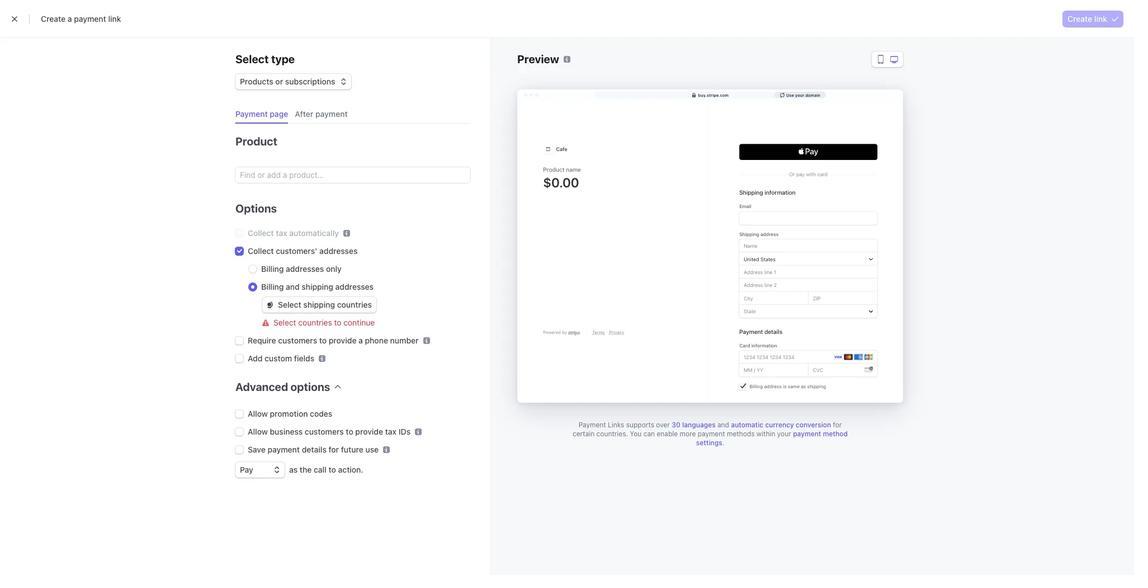 Task type: locate. For each thing, give the bounding box(es) containing it.
1 horizontal spatial tax
[[385, 427, 397, 436]]

provide
[[329, 336, 357, 345], [356, 427, 383, 436]]

customers
[[278, 336, 317, 345], [305, 427, 344, 436]]

2 link from the left
[[1095, 14, 1108, 24]]

1 vertical spatial payment
[[579, 421, 606, 429]]

payment inside the payment method settings
[[794, 430, 822, 438]]

0 vertical spatial customers
[[278, 336, 317, 345]]

select up products
[[236, 53, 269, 65]]

shipping down the billing and shipping addresses
[[303, 300, 335, 309]]

1 vertical spatial a
[[359, 336, 363, 345]]

0 vertical spatial shipping
[[302, 282, 334, 292]]

payment inside for certain countries. you can enable more payment methods within your
[[698, 430, 726, 438]]

select shipping countries button
[[262, 297, 377, 313]]

business
[[270, 427, 303, 436]]

allow down advanced
[[248, 409, 268, 419]]

addresses
[[320, 246, 358, 256], [286, 264, 324, 274], [336, 282, 374, 292]]

select shipping countries
[[278, 300, 372, 309]]

create
[[41, 14, 66, 24], [1068, 14, 1093, 24]]

1 vertical spatial and
[[718, 421, 730, 429]]

1 vertical spatial countries
[[298, 318, 332, 327]]

languages
[[683, 421, 716, 429]]

1 vertical spatial your
[[778, 430, 792, 438]]

0 horizontal spatial create
[[41, 14, 66, 24]]

Find or add a product… text field
[[236, 167, 471, 183]]

payment
[[236, 109, 268, 119], [579, 421, 606, 429]]

your down automatic currency conversion 'link' at bottom right
[[778, 430, 792, 438]]

countries
[[337, 300, 372, 309], [298, 318, 332, 327]]

allow
[[248, 409, 268, 419], [248, 427, 268, 436]]

countries down select shipping countries button
[[298, 318, 332, 327]]

payment page tab panel
[[227, 124, 473, 494]]

1 vertical spatial provide
[[356, 427, 383, 436]]

the
[[300, 465, 312, 475]]

action.
[[338, 465, 364, 475]]

tax left ids
[[385, 427, 397, 436]]

or
[[276, 77, 283, 86]]

for up method
[[834, 421, 842, 429]]

collect
[[248, 228, 274, 238], [248, 246, 274, 256]]

1 create from the left
[[41, 14, 66, 24]]

after payment
[[295, 109, 348, 119]]

select inside button
[[278, 300, 301, 309]]

0 horizontal spatial your
[[778, 430, 792, 438]]

billing
[[261, 264, 284, 274], [261, 282, 284, 292]]

your right the use
[[796, 93, 805, 97]]

create link button
[[1064, 11, 1124, 27]]

select countries to continue alert
[[262, 317, 471, 328]]

1 horizontal spatial countries
[[337, 300, 372, 309]]

0 vertical spatial provide
[[329, 336, 357, 345]]

0 vertical spatial your
[[796, 93, 805, 97]]

to down select countries to continue
[[319, 336, 327, 345]]

your inside the use your domain button
[[796, 93, 805, 97]]

1 vertical spatial billing
[[261, 282, 284, 292]]

1 vertical spatial allow
[[248, 427, 268, 436]]

payment
[[74, 14, 106, 24], [316, 109, 348, 119], [698, 430, 726, 438], [794, 430, 822, 438], [268, 445, 300, 454]]

automatically
[[290, 228, 339, 238]]

number
[[390, 336, 419, 345]]

after
[[295, 109, 314, 119]]

payment left page
[[236, 109, 268, 119]]

0 horizontal spatial for
[[329, 445, 339, 454]]

can
[[644, 430, 655, 438]]

0 vertical spatial allow
[[248, 409, 268, 419]]

select for select shipping countries
[[278, 300, 301, 309]]

your inside for certain countries. you can enable more payment methods within your
[[778, 430, 792, 438]]

select down svg icon
[[274, 318, 296, 327]]

products or subscriptions button
[[236, 72, 351, 90]]

require
[[248, 336, 276, 345]]

addresses up only
[[320, 246, 358, 256]]

after payment button
[[291, 105, 355, 124]]

1 vertical spatial for
[[329, 445, 339, 454]]

2 collect from the top
[[248, 246, 274, 256]]

0 horizontal spatial and
[[286, 282, 300, 292]]

select right svg icon
[[278, 300, 301, 309]]

for left the future
[[329, 445, 339, 454]]

advanced options button
[[231, 373, 342, 395]]

0 vertical spatial a
[[68, 14, 72, 24]]

shipping inside button
[[303, 300, 335, 309]]

products
[[240, 77, 274, 86]]

shipping
[[302, 282, 334, 292], [303, 300, 335, 309]]

0 vertical spatial and
[[286, 282, 300, 292]]

and down 'billing addresses only'
[[286, 282, 300, 292]]

countries up continue
[[337, 300, 372, 309]]

settings
[[697, 439, 723, 447]]

provide up the use
[[356, 427, 383, 436]]

payment for payment page
[[236, 109, 268, 119]]

a inside tab panel
[[359, 336, 363, 345]]

1 horizontal spatial create
[[1068, 14, 1093, 24]]

collect customers' addresses
[[248, 246, 358, 256]]

addresses down only
[[336, 282, 374, 292]]

1 billing from the top
[[261, 264, 284, 274]]

0 vertical spatial collect
[[248, 228, 274, 238]]

1 horizontal spatial link
[[1095, 14, 1108, 24]]

0 horizontal spatial payment
[[236, 109, 268, 119]]

supports
[[627, 421, 655, 429]]

billing addresses only
[[261, 264, 342, 274]]

method
[[824, 430, 848, 438]]

select
[[236, 53, 269, 65], [278, 300, 301, 309], [274, 318, 296, 327]]

options
[[236, 202, 277, 215]]

and up .
[[718, 421, 730, 429]]

automatic
[[732, 421, 764, 429]]

use
[[787, 93, 795, 97]]

create for create link
[[1068, 14, 1093, 24]]

payment inside payment page button
[[236, 109, 268, 119]]

fields
[[294, 354, 315, 363]]

preview
[[518, 53, 560, 65]]

1 vertical spatial tax
[[385, 427, 397, 436]]

as the call to action.
[[289, 465, 364, 475]]

0 vertical spatial countries
[[337, 300, 372, 309]]

conversion
[[796, 421, 832, 429]]

your
[[796, 93, 805, 97], [778, 430, 792, 438]]

to up require customers to provide a phone number
[[334, 318, 342, 327]]

1 collect from the top
[[248, 228, 274, 238]]

2 allow from the top
[[248, 427, 268, 436]]

2 vertical spatial select
[[274, 318, 296, 327]]

product
[[236, 135, 278, 148]]

allow up save at the left bottom
[[248, 427, 268, 436]]

codes
[[310, 409, 333, 419]]

1 horizontal spatial your
[[796, 93, 805, 97]]

provide down continue
[[329, 336, 357, 345]]

1 horizontal spatial a
[[359, 336, 363, 345]]

links
[[608, 421, 625, 429]]

create inside button
[[1068, 14, 1093, 24]]

svg image
[[267, 302, 274, 308]]

0 vertical spatial billing
[[261, 264, 284, 274]]

link
[[108, 14, 121, 24], [1095, 14, 1108, 24]]

billing down customers'
[[261, 264, 284, 274]]

1 allow from the top
[[248, 409, 268, 419]]

for
[[834, 421, 842, 429], [329, 445, 339, 454]]

.
[[723, 439, 725, 447]]

billing up svg icon
[[261, 282, 284, 292]]

select inside alert
[[274, 318, 296, 327]]

0 horizontal spatial countries
[[298, 318, 332, 327]]

2 create from the left
[[1068, 14, 1093, 24]]

allow for product
[[248, 409, 268, 419]]

tax up customers'
[[276, 228, 287, 238]]

and
[[286, 282, 300, 292], [718, 421, 730, 429]]

1 horizontal spatial payment
[[579, 421, 606, 429]]

countries inside alert
[[298, 318, 332, 327]]

methods
[[727, 430, 755, 438]]

1 vertical spatial shipping
[[303, 300, 335, 309]]

shipping up select shipping countries button
[[302, 282, 334, 292]]

to
[[334, 318, 342, 327], [319, 336, 327, 345], [346, 427, 354, 436], [329, 465, 336, 475]]

customers up fields
[[278, 336, 317, 345]]

1 vertical spatial collect
[[248, 246, 274, 256]]

type
[[271, 53, 295, 65]]

enable
[[657, 430, 678, 438]]

for inside payment page tab panel
[[329, 445, 339, 454]]

require customers to provide a phone number
[[248, 336, 419, 345]]

collect left customers'
[[248, 246, 274, 256]]

a
[[68, 14, 72, 24], [359, 336, 363, 345]]

0 horizontal spatial tax
[[276, 228, 287, 238]]

0 vertical spatial for
[[834, 421, 842, 429]]

0 vertical spatial addresses
[[320, 246, 358, 256]]

0 vertical spatial payment
[[236, 109, 268, 119]]

2 billing from the top
[[261, 282, 284, 292]]

1 horizontal spatial for
[[834, 421, 842, 429]]

collect for collect customers' addresses
[[248, 246, 274, 256]]

0 horizontal spatial link
[[108, 14, 121, 24]]

promotion
[[270, 409, 308, 419]]

addresses down collect customers' addresses
[[286, 264, 324, 274]]

payment up "certain"
[[579, 421, 606, 429]]

customers down codes
[[305, 427, 344, 436]]

to up the future
[[346, 427, 354, 436]]

0 vertical spatial select
[[236, 53, 269, 65]]

collect down the options
[[248, 228, 274, 238]]

countries inside button
[[337, 300, 372, 309]]

1 vertical spatial select
[[278, 300, 301, 309]]



Task type: describe. For each thing, give the bounding box(es) containing it.
add custom fields
[[248, 354, 315, 363]]

collect for collect tax automatically
[[248, 228, 274, 238]]

payment inside tab panel
[[268, 445, 300, 454]]

payment method settings link
[[697, 430, 848, 447]]

use
[[366, 445, 379, 454]]

for certain countries. you can enable more payment methods within your
[[573, 421, 842, 438]]

buy.stripe.com
[[699, 93, 729, 97]]

2 vertical spatial addresses
[[336, 282, 374, 292]]

subscriptions
[[285, 77, 335, 86]]

automatic currency conversion link
[[732, 421, 832, 429]]

1 horizontal spatial and
[[718, 421, 730, 429]]

link inside button
[[1095, 14, 1108, 24]]

over
[[657, 421, 670, 429]]

save payment details for future use
[[248, 445, 379, 454]]

payment page
[[236, 109, 288, 119]]

collect tax automatically
[[248, 228, 339, 238]]

0 horizontal spatial a
[[68, 14, 72, 24]]

create for create a payment link
[[41, 14, 66, 24]]

countries.
[[597, 430, 628, 438]]

more
[[680, 430, 696, 438]]

use your domain button
[[775, 92, 827, 98]]

customers'
[[276, 246, 318, 256]]

payment method settings
[[697, 430, 848, 447]]

advanced options
[[236, 381, 330, 393]]

create link
[[1068, 14, 1108, 24]]

options
[[291, 381, 330, 393]]

payment page button
[[231, 105, 295, 124]]

as
[[289, 465, 298, 475]]

details
[[302, 445, 327, 454]]

ids
[[399, 427, 411, 436]]

0 vertical spatial tax
[[276, 228, 287, 238]]

select type
[[236, 53, 295, 65]]

only
[[326, 264, 342, 274]]

30 languages link
[[672, 421, 716, 429]]

within
[[757, 430, 776, 438]]

products or subscriptions
[[240, 77, 335, 86]]

page
[[270, 109, 288, 119]]

add
[[248, 354, 263, 363]]

select countries to continue
[[274, 318, 375, 327]]

payment for payment links supports over 30 languages and automatic currency conversion
[[579, 421, 606, 429]]

billing and shipping addresses
[[261, 282, 374, 292]]

to right call
[[329, 465, 336, 475]]

1 link from the left
[[108, 14, 121, 24]]

payment inside button
[[316, 109, 348, 119]]

select for select type
[[236, 53, 269, 65]]

30
[[672, 421, 681, 429]]

phone
[[365, 336, 388, 345]]

you
[[630, 430, 642, 438]]

and inside payment page tab panel
[[286, 282, 300, 292]]

billing for billing addresses only
[[261, 264, 284, 274]]

call
[[314, 465, 327, 475]]

use your domain
[[787, 93, 821, 97]]

allow business customers to provide tax ids
[[248, 427, 411, 436]]

for inside for certain countries. you can enable more payment methods within your
[[834, 421, 842, 429]]

currency
[[766, 421, 794, 429]]

create a payment link
[[41, 14, 121, 24]]

1 vertical spatial addresses
[[286, 264, 324, 274]]

payment link settings tab list
[[231, 105, 471, 124]]

to inside select countries to continue alert
[[334, 318, 342, 327]]

save
[[248, 445, 266, 454]]

payment links supports over 30 languages and automatic currency conversion
[[579, 421, 832, 429]]

select for select countries to continue
[[274, 318, 296, 327]]

domain
[[806, 93, 821, 97]]

allow promotion codes
[[248, 409, 333, 419]]

continue
[[344, 318, 375, 327]]

1 vertical spatial customers
[[305, 427, 344, 436]]

billing for billing and shipping addresses
[[261, 282, 284, 292]]

allow for options
[[248, 427, 268, 436]]

custom
[[265, 354, 292, 363]]

future
[[341, 445, 364, 454]]

certain
[[573, 430, 595, 438]]

advanced
[[236, 381, 288, 393]]



Task type: vqa. For each thing, say whether or not it's contained in the screenshot.
the bottommost Learn more
no



